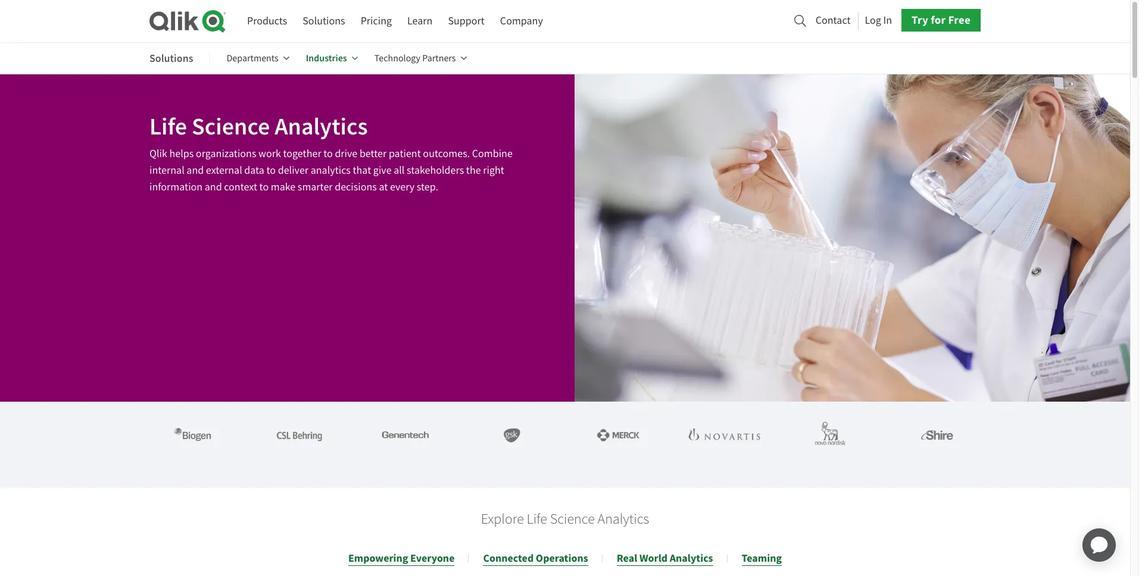 Task type: locate. For each thing, give the bounding box(es) containing it.
genentech  logo image
[[363, 417, 449, 455]]

science up operations
[[550, 511, 595, 529]]

application
[[1069, 515, 1131, 577]]

for
[[931, 13, 946, 28]]

solutions up industries
[[303, 14, 345, 28]]

2 vertical spatial analytics
[[670, 552, 714, 566]]

0 horizontal spatial and
[[187, 164, 204, 178]]

every
[[390, 181, 415, 194]]

context
[[224, 181, 257, 194]]

science
[[192, 111, 270, 142], [550, 511, 595, 529]]

real world analytics
[[617, 552, 714, 566]]

1 vertical spatial life
[[527, 511, 548, 529]]

in
[[884, 14, 893, 27]]

explore
[[481, 511, 524, 529]]

analytics up the together
[[275, 111, 368, 142]]

technology
[[375, 52, 421, 64]]

information
[[150, 181, 203, 194]]

analytics
[[275, 111, 368, 142], [598, 511, 650, 529], [670, 552, 714, 566]]

0 vertical spatial analytics
[[275, 111, 368, 142]]

products
[[247, 14, 287, 28]]

0 vertical spatial life
[[150, 111, 187, 142]]

industries link
[[306, 44, 358, 73]]

helps
[[169, 147, 194, 161]]

csl behring logo image
[[257, 417, 342, 455]]

to left make
[[260, 181, 269, 194]]

0 vertical spatial to
[[324, 147, 333, 161]]

and
[[187, 164, 204, 178], [205, 181, 222, 194]]

to up the 'analytics'
[[324, 147, 333, 161]]

industries
[[306, 52, 347, 64]]

company link
[[500, 10, 543, 32]]

everyone
[[411, 552, 455, 566]]

analytics for science
[[275, 111, 368, 142]]

try for free link
[[902, 9, 981, 32]]

0 horizontal spatial life
[[150, 111, 187, 142]]

teaming
[[742, 552, 782, 566]]

right
[[483, 164, 505, 178]]

menu bar containing products
[[247, 10, 543, 32]]

solutions for solutions 'link'
[[303, 14, 345, 28]]

0 vertical spatial and
[[187, 164, 204, 178]]

and down 'helps'
[[187, 164, 204, 178]]

teaming link
[[742, 552, 782, 567]]

2 vertical spatial to
[[260, 181, 269, 194]]

0 horizontal spatial solutions
[[150, 51, 193, 65]]

science inside life science analytics qlik helps organizations work together to drive better patient outcomes. combine internal and external data to deliver analytics that give all stakeholders the right information and context to make smarter decisions at every step.
[[192, 111, 270, 142]]

2 horizontal spatial analytics
[[670, 552, 714, 566]]

0 vertical spatial science
[[192, 111, 270, 142]]

life right explore
[[527, 511, 548, 529]]

0 vertical spatial solutions
[[303, 14, 345, 28]]

1 horizontal spatial science
[[550, 511, 595, 529]]

data
[[244, 164, 264, 178]]

analytics right world
[[670, 552, 714, 566]]

0 horizontal spatial analytics
[[275, 111, 368, 142]]

empowering everyone
[[348, 552, 455, 566]]

analytics up real
[[598, 511, 650, 529]]

solutions inside qlik main element
[[303, 14, 345, 28]]

free
[[949, 13, 971, 28]]

smarter
[[298, 181, 333, 194]]

life
[[150, 111, 187, 142], [527, 511, 548, 529]]

solutions down go to the home page. image
[[150, 51, 193, 65]]

outcomes.
[[423, 147, 470, 161]]

to
[[324, 147, 333, 161], [267, 164, 276, 178], [260, 181, 269, 194]]

pricing
[[361, 14, 392, 28]]

analytics for world
[[670, 552, 714, 566]]

analytics inside life science analytics qlik helps organizations work together to drive better patient outcomes. combine internal and external data to deliver analytics that give all stakeholders the right information and context to make smarter decisions at every step.
[[275, 111, 368, 142]]

that
[[353, 164, 371, 178]]

log in
[[865, 14, 893, 27]]

solutions
[[303, 14, 345, 28], [150, 51, 193, 65]]

step.
[[417, 181, 439, 194]]

to down work
[[267, 164, 276, 178]]

go to the home page. image
[[150, 10, 226, 33]]

together
[[283, 147, 322, 161]]

better
[[360, 147, 387, 161]]

science up organizations
[[192, 111, 270, 142]]

life up qlik
[[150, 111, 187, 142]]

1 horizontal spatial solutions
[[303, 14, 345, 28]]

and down external
[[205, 181, 222, 194]]

menu bar
[[247, 10, 543, 32]]

1 horizontal spatial and
[[205, 181, 222, 194]]

combine
[[472, 147, 513, 161]]

real
[[617, 552, 638, 566]]

empowering everyone link
[[348, 552, 455, 567]]

company
[[500, 14, 543, 28]]

solutions link
[[303, 10, 345, 32]]

gsk logo image
[[469, 417, 555, 455]]

0 horizontal spatial science
[[192, 111, 270, 142]]

1 vertical spatial solutions
[[150, 51, 193, 65]]

log
[[865, 14, 882, 27]]

drive
[[335, 147, 358, 161]]

products link
[[247, 10, 287, 32]]

1 horizontal spatial life
[[527, 511, 548, 529]]

the
[[466, 164, 481, 178]]

1 vertical spatial analytics
[[598, 511, 650, 529]]

decisions
[[335, 181, 377, 194]]



Task type: vqa. For each thing, say whether or not it's contained in the screenshot.
"Analytics" in the Life Science Analytics Qlik helps organizations work together to drive better patient outcomes. Combine internal and external data to deliver analytics that give all stakeholders the right information and context to make smarter decisions at every step.
yes



Task type: describe. For each thing, give the bounding box(es) containing it.
learn link
[[408, 10, 433, 32]]

give
[[373, 164, 392, 178]]

support
[[448, 14, 485, 28]]

try for free
[[912, 13, 971, 28]]

solutions for solutions "menu bar"
[[150, 51, 193, 65]]

all
[[394, 164, 405, 178]]

menu bar inside qlik main element
[[247, 10, 543, 32]]

qlik main element
[[247, 9, 981, 32]]

at
[[379, 181, 388, 194]]

technology partners link
[[375, 44, 467, 73]]

shire logo image
[[895, 417, 981, 455]]

connected
[[484, 552, 534, 566]]

log in link
[[865, 11, 893, 30]]

merck  logo image
[[576, 417, 662, 455]]

explore life science analytics
[[481, 511, 650, 529]]

connected operations link
[[484, 552, 589, 567]]

internal
[[150, 164, 185, 178]]

partners
[[423, 52, 456, 64]]

novo nordisk logo image
[[788, 417, 874, 455]]

make
[[271, 181, 296, 194]]

patient
[[389, 147, 421, 161]]

external
[[206, 164, 242, 178]]

analytics
[[311, 164, 351, 178]]

real world analytics link
[[617, 552, 714, 567]]

work
[[259, 147, 281, 161]]

world
[[640, 552, 668, 566]]

try
[[912, 13, 929, 28]]

connected operations
[[484, 552, 589, 566]]

pricing link
[[361, 10, 392, 32]]

biogen logo image
[[150, 417, 236, 455]]

contact
[[816, 14, 851, 27]]

life inside life science analytics qlik helps organizations work together to drive better patient outcomes. combine internal and external data to deliver analytics that give all stakeholders the right information and context to make smarter decisions at every step.
[[150, 111, 187, 142]]

organizations
[[196, 147, 257, 161]]

learn
[[408, 14, 433, 28]]

1 horizontal spatial analytics
[[598, 511, 650, 529]]

technology partners
[[375, 52, 456, 64]]

life science analytics qlik helps organizations work together to drive better patient outcomes. combine internal and external data to deliver analytics that give all stakeholders the right information and context to make smarter decisions at every step.
[[150, 111, 513, 194]]

support link
[[448, 10, 485, 32]]

1 vertical spatial science
[[550, 511, 595, 529]]

operations
[[536, 552, 589, 566]]

contact link
[[816, 11, 851, 30]]

stakeholders
[[407, 164, 464, 178]]

departments
[[227, 52, 279, 64]]

novartis logo image
[[681, 417, 769, 455]]

empowering
[[348, 552, 408, 566]]

solutions menu bar
[[150, 44, 484, 73]]

qlik
[[150, 147, 167, 161]]

1 vertical spatial and
[[205, 181, 222, 194]]

departments link
[[227, 44, 289, 73]]

1 vertical spatial to
[[267, 164, 276, 178]]

deliver
[[278, 164, 309, 178]]



